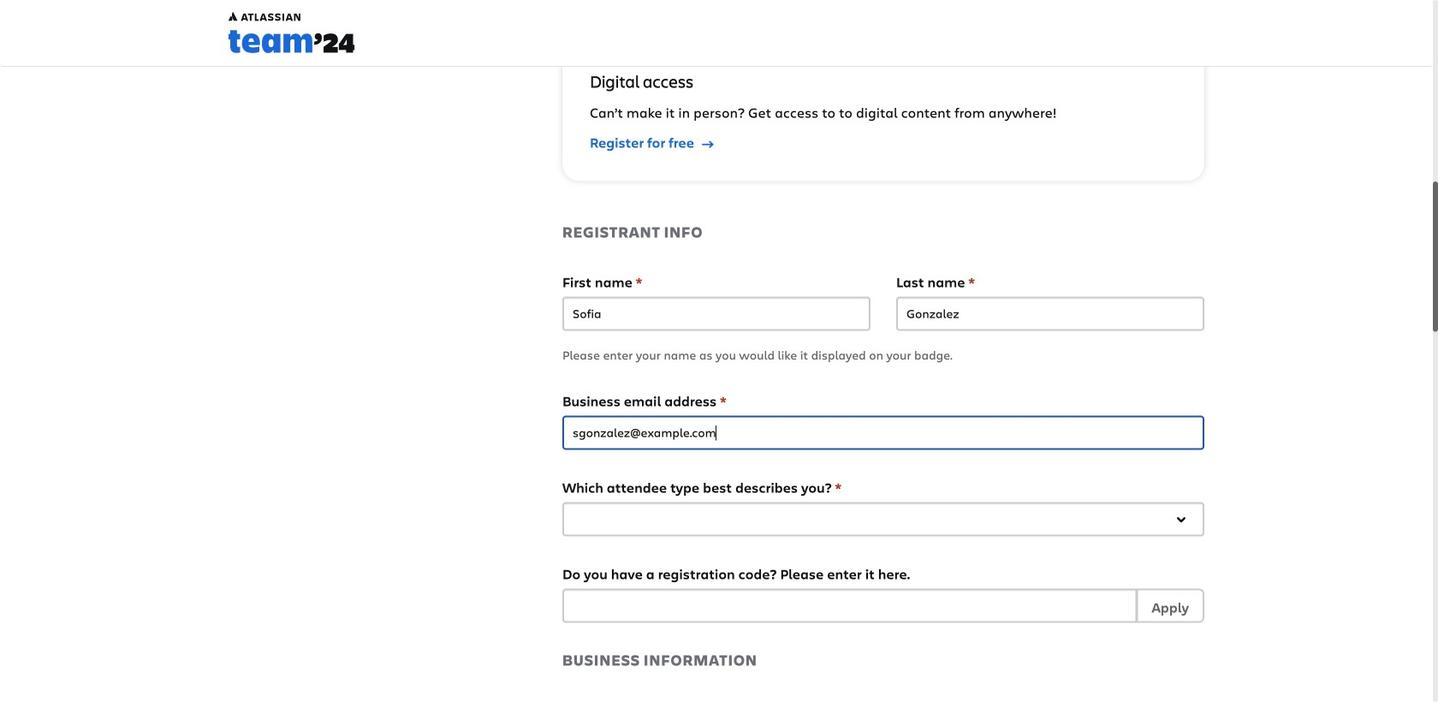 Task type: locate. For each thing, give the bounding box(es) containing it.
arrow right image
[[702, 136, 714, 149]]

None text field
[[563, 297, 871, 331], [563, 589, 1138, 623], [563, 297, 871, 331], [563, 589, 1138, 623]]

None email field
[[563, 416, 1205, 450]]

None text field
[[897, 297, 1205, 331]]



Task type: describe. For each thing, give the bounding box(es) containing it.
team '24 image
[[229, 12, 355, 60]]



